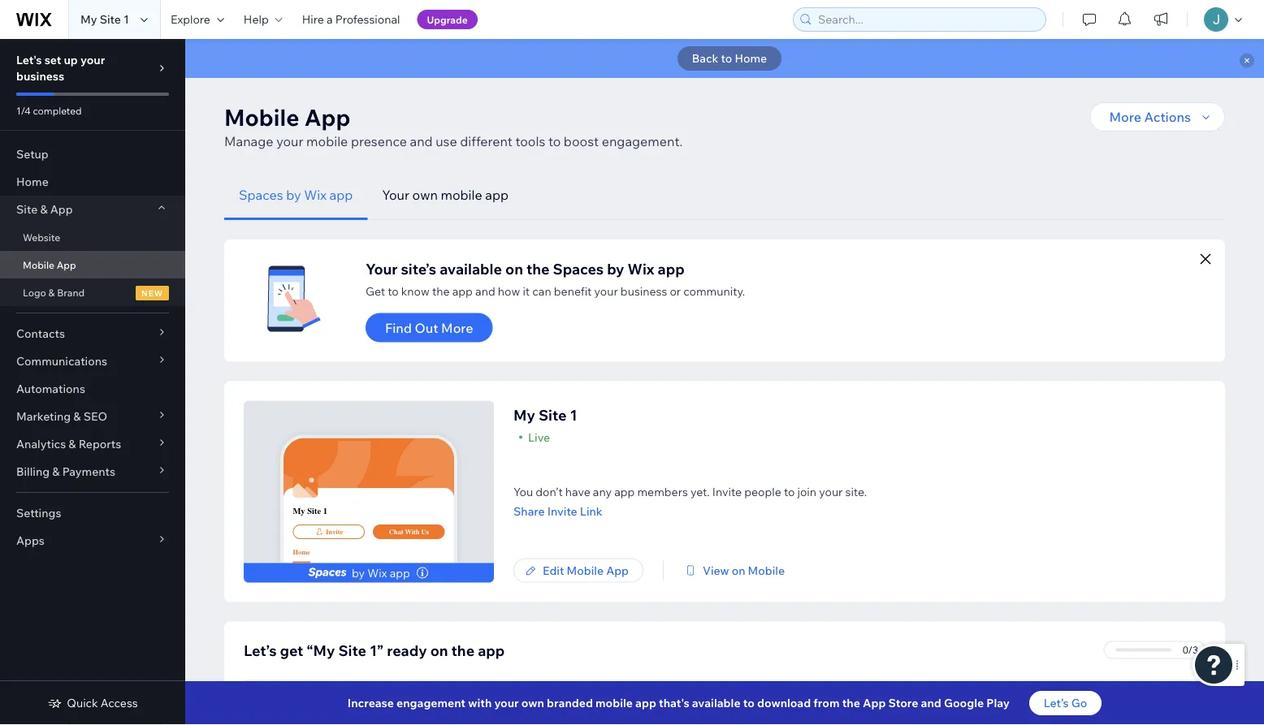 Task type: vqa. For each thing, say whether or not it's contained in the screenshot.
1/4
yes



Task type: describe. For each thing, give the bounding box(es) containing it.
let's get "my site 1" ready on the app
[[244, 642, 505, 660]]

you don't have any app members yet. invite people to join your site. share invite link
[[514, 485, 867, 519]]

by wix app
[[352, 566, 410, 580]]

1 horizontal spatial wix
[[368, 566, 387, 580]]

1/4 completed
[[16, 104, 82, 117]]

manage
[[224, 133, 274, 150]]

download
[[757, 696, 811, 711]]

communications
[[16, 354, 107, 369]]

app down 'presence'
[[330, 187, 353, 203]]

mobile inside sidebar element
[[23, 259, 54, 271]]

hire a professional
[[302, 12, 400, 26]]

home inside sidebar element
[[16, 175, 49, 189]]

professional
[[335, 12, 400, 26]]

app inside edit mobile app button
[[606, 564, 629, 578]]

apps button
[[0, 527, 185, 555]]

app inside mobile app manage your mobile presence and use different tools to boost engagement.
[[305, 103, 351, 131]]

hire
[[302, 12, 324, 26]]

mobile app manage your mobile presence and use different tools to boost engagement.
[[224, 103, 683, 150]]

& for marketing
[[73, 410, 81, 424]]

color,
[[357, 694, 385, 708]]

site & app
[[16, 202, 73, 217]]

mobile inside mobile app manage your mobile presence and use different tools to boost engagement.
[[306, 133, 348, 150]]

settings
[[16, 506, 61, 521]]

out
[[415, 320, 438, 336]]

the right know
[[432, 284, 450, 298]]

home inside button
[[735, 51, 767, 65]]

help button
[[234, 0, 292, 39]]

engagement
[[397, 696, 466, 711]]

2 vertical spatial mobile
[[596, 696, 633, 711]]

us
[[421, 528, 429, 536]]

benefit
[[554, 284, 592, 298]]

let's for let's get "my site 1" ready on the app
[[244, 642, 277, 660]]

or
[[670, 284, 681, 298]]

presence
[[351, 133, 407, 150]]

upgrade
[[427, 13, 468, 26]]

site.
[[846, 485, 867, 499]]

spaces inside your site's available on the spaces by wix app get to know the app and how it can benefit your business or community.
[[553, 260, 604, 278]]

2 vertical spatial my site 1
[[293, 507, 328, 516]]

chat with us
[[389, 528, 429, 536]]

let's for let's go
[[1044, 696, 1069, 711]]

by inside button
[[286, 187, 301, 203]]

quick access button
[[47, 696, 138, 711]]

the up preferences
[[452, 642, 475, 660]]

mobile inside the your own mobile app button
[[441, 187, 482, 203]]

your site's available on the spaces by wix app get to know the app and how it can benefit your business or community.
[[366, 260, 745, 298]]

contacts
[[16, 327, 65, 341]]

your right with at the bottom left of page
[[494, 696, 519, 711]]

branded
[[547, 696, 593, 711]]

wix inside your site's available on the spaces by wix app get to know the app and how it can benefit your business or community.
[[628, 260, 655, 278]]

marketing & seo
[[16, 410, 107, 424]]

app inside site & app popup button
[[50, 202, 73, 217]]

elements
[[499, 694, 549, 708]]

2 vertical spatial on
[[430, 642, 448, 660]]

back to home button
[[678, 46, 782, 71]]

your own mobile app button
[[368, 171, 523, 220]]

& for logo
[[48, 286, 55, 299]]

mobile inside mobile app manage your mobile presence and use different tools to boost engagement.
[[224, 103, 299, 131]]

own inside button
[[412, 187, 438, 203]]

on inside your site's available on the spaces by wix app get to know the app and how it can benefit your business or community.
[[506, 260, 523, 278]]

edit mobile app
[[543, 564, 629, 578]]

analytics & reports button
[[0, 431, 185, 458]]

your inside your site's available on the spaces by wix app get to know the app and how it can benefit your business or community.
[[595, 284, 618, 298]]

to inside the "back to home" button
[[721, 51, 732, 65]]

home link
[[0, 168, 185, 196]]

chat
[[389, 528, 403, 536]]

0 vertical spatial invite
[[713, 485, 742, 499]]

tools
[[516, 133, 546, 150]]

mobile inside button
[[748, 564, 785, 578]]

1"
[[370, 642, 384, 660]]

use
[[436, 133, 457, 150]]

1 vertical spatial invite
[[548, 504, 578, 519]]

from
[[814, 696, 840, 711]]

view on mobile button
[[683, 564, 785, 578]]

to for site's
[[388, 284, 399, 298]]

tab list containing spaces by wix app
[[224, 171, 1226, 220]]

business inside let's set up your business
[[16, 69, 64, 83]]

explore
[[171, 12, 210, 26]]

go
[[1072, 696, 1088, 711]]

back to home alert
[[185, 39, 1265, 78]]

billing
[[16, 465, 50, 479]]

ready
[[387, 642, 427, 660]]

live
[[528, 430, 550, 445]]

and inside your site's available on the spaces by wix app get to know the app and how it can benefit your business or community.
[[475, 284, 495, 298]]

have
[[566, 485, 591, 499]]

more actions button
[[1090, 102, 1226, 132]]

edit mobile app button
[[514, 559, 644, 583]]

back to home
[[692, 51, 767, 65]]

on inside button
[[732, 564, 746, 578]]

app down chat
[[390, 566, 410, 580]]

let's set up your business
[[16, 53, 105, 83]]

theme
[[320, 694, 354, 708]]

communications button
[[0, 348, 185, 375]]

1 vertical spatial my
[[514, 406, 535, 425]]

app inside mobile app link
[[57, 259, 76, 271]]

by inside your site's available on the spaces by wix app get to know the app and how it can benefit your business or community.
[[607, 260, 625, 278]]

store
[[889, 696, 919, 711]]

play
[[987, 696, 1010, 711]]

contacts button
[[0, 320, 185, 348]]

spaces inside button
[[239, 187, 283, 203]]

get
[[366, 284, 385, 298]]

share invite link button
[[514, 504, 867, 519]]

mobile app link
[[0, 251, 185, 279]]

don't
[[536, 485, 563, 499]]

your inside let's set up your business
[[80, 53, 105, 67]]

1/4
[[16, 104, 31, 117]]

edit for edit your theme color, app preferences and elements
[[270, 694, 291, 708]]

back
[[692, 51, 719, 65]]

let's
[[16, 53, 42, 67]]

logo
[[23, 286, 46, 299]]

share
[[514, 504, 545, 519]]

your inside mobile app manage your mobile presence and use different tools to boost engagement.
[[276, 133, 304, 150]]

community.
[[684, 284, 745, 298]]

1 vertical spatial my site 1
[[514, 406, 578, 425]]

how
[[498, 284, 520, 298]]



Task type: locate. For each thing, give the bounding box(es) containing it.
let's
[[244, 642, 277, 660], [1044, 696, 1069, 711]]

the up can on the left top
[[527, 260, 550, 278]]

app
[[330, 187, 353, 203], [485, 187, 509, 203], [658, 260, 685, 278], [452, 284, 473, 298], [615, 485, 635, 499], [390, 566, 410, 580], [478, 642, 505, 660], [388, 694, 408, 708], [636, 696, 657, 711]]

1 horizontal spatial home
[[293, 549, 310, 557]]

to right tools
[[549, 133, 561, 150]]

0 vertical spatial 1
[[124, 12, 129, 26]]

2 horizontal spatial mobile
[[596, 696, 633, 711]]

edit down share
[[543, 564, 564, 578]]

app inside you don't have any app members yet. invite people to join your site. share invite link
[[615, 485, 635, 499]]

your for own
[[382, 187, 410, 203]]

more right out
[[441, 320, 473, 336]]

people
[[745, 485, 782, 499]]

1 horizontal spatial by
[[352, 566, 365, 580]]

sidebar element
[[0, 39, 185, 726]]

0 vertical spatial my site 1
[[80, 12, 129, 26]]

mobile right branded
[[596, 696, 633, 711]]

completed
[[33, 104, 82, 117]]

& for billing
[[52, 465, 60, 479]]

2 vertical spatial wix
[[368, 566, 387, 580]]

site's
[[401, 260, 437, 278]]

view on mobile
[[703, 564, 785, 578]]

to left download
[[743, 696, 755, 711]]

app right any at the left of the page
[[615, 485, 635, 499]]

mobile up manage
[[224, 103, 299, 131]]

link
[[580, 504, 603, 519]]

0 vertical spatial available
[[440, 260, 502, 278]]

app down different
[[485, 187, 509, 203]]

business
[[16, 69, 64, 83], [621, 284, 667, 298]]

1 horizontal spatial edit
[[543, 564, 564, 578]]

0 horizontal spatial mobile
[[306, 133, 348, 150]]

1 horizontal spatial mobile
[[441, 187, 482, 203]]

1 vertical spatial own
[[522, 696, 544, 711]]

help
[[244, 12, 269, 26]]

app up or
[[658, 260, 685, 278]]

0 horizontal spatial by
[[286, 187, 301, 203]]

your inside button
[[382, 187, 410, 203]]

1 horizontal spatial more
[[1110, 109, 1142, 125]]

2 horizontal spatial wix
[[628, 260, 655, 278]]

actions
[[1145, 109, 1191, 125]]

app left how
[[452, 284, 473, 298]]

automations link
[[0, 375, 185, 403]]

your inside your site's available on the spaces by wix app get to know the app and how it can benefit your business or community.
[[366, 260, 398, 278]]

with
[[405, 528, 420, 536]]

seo
[[83, 410, 107, 424]]

that's
[[659, 696, 690, 711]]

and right store
[[921, 696, 942, 711]]

website link
[[0, 223, 185, 251]]

1 vertical spatial business
[[621, 284, 667, 298]]

more inside popup button
[[1110, 109, 1142, 125]]

let's left go
[[1044, 696, 1069, 711]]

automations
[[16, 382, 85, 396]]

0 vertical spatial your
[[382, 187, 410, 203]]

1 horizontal spatial my site 1
[[293, 507, 328, 516]]

1 horizontal spatial my
[[293, 507, 305, 516]]

preferences
[[411, 694, 474, 708]]

1 horizontal spatial let's
[[1044, 696, 1069, 711]]

& right the billing
[[52, 465, 60, 479]]

own left branded
[[522, 696, 544, 711]]

app left that's
[[636, 696, 657, 711]]

edit for edit mobile app
[[543, 564, 564, 578]]

0 horizontal spatial wix
[[304, 187, 327, 203]]

on right ready
[[430, 642, 448, 660]]

website
[[23, 231, 60, 243]]

&
[[40, 202, 48, 217], [48, 286, 55, 299], [73, 410, 81, 424], [69, 437, 76, 451], [52, 465, 60, 479]]

to for app
[[549, 133, 561, 150]]

you
[[514, 485, 533, 499]]

1 vertical spatial 1
[[570, 406, 578, 425]]

2 horizontal spatial invite
[[713, 485, 742, 499]]

mobile down use
[[441, 187, 482, 203]]

and left use
[[410, 133, 433, 150]]

let's left get
[[244, 642, 277, 660]]

mobile right view at the bottom of page
[[748, 564, 785, 578]]

on
[[506, 260, 523, 278], [732, 564, 746, 578], [430, 642, 448, 660]]

spaces by wix app
[[239, 187, 353, 203]]

& for site
[[40, 202, 48, 217]]

0 vertical spatial own
[[412, 187, 438, 203]]

2 vertical spatial my
[[293, 507, 305, 516]]

by
[[286, 187, 301, 203], [607, 260, 625, 278], [352, 566, 365, 580]]

invite right yet. on the bottom right of the page
[[713, 485, 742, 499]]

mobile left 'presence'
[[306, 133, 348, 150]]

0 horizontal spatial invite
[[326, 528, 343, 536]]

invite
[[713, 485, 742, 499], [548, 504, 578, 519], [326, 528, 343, 536]]

& left reports
[[69, 437, 76, 451]]

0 vertical spatial by
[[286, 187, 301, 203]]

0 horizontal spatial my
[[80, 12, 97, 26]]

1 vertical spatial spaces
[[553, 260, 604, 278]]

1 vertical spatial available
[[692, 696, 741, 711]]

1 horizontal spatial own
[[522, 696, 544, 711]]

your inside you don't have any app members yet. invite people to join your site. share invite link
[[819, 485, 843, 499]]

& up "website"
[[40, 202, 48, 217]]

2 horizontal spatial 1
[[570, 406, 578, 425]]

your right "benefit"
[[595, 284, 618, 298]]

0 horizontal spatial home
[[16, 175, 49, 189]]

0 horizontal spatial on
[[430, 642, 448, 660]]

find out more
[[385, 320, 473, 336]]

any
[[593, 485, 612, 499]]

app
[[305, 103, 351, 131], [50, 202, 73, 217], [57, 259, 76, 271], [606, 564, 629, 578], [863, 696, 886, 711]]

more inside button
[[441, 320, 473, 336]]

settings link
[[0, 500, 185, 527]]

1 vertical spatial mobile
[[441, 187, 482, 203]]

tab list
[[224, 171, 1226, 220]]

0 vertical spatial my
[[80, 12, 97, 26]]

wix inside button
[[304, 187, 327, 203]]

and left elements
[[477, 694, 497, 708]]

0 horizontal spatial available
[[440, 260, 502, 278]]

2 horizontal spatial home
[[735, 51, 767, 65]]

0 vertical spatial wix
[[304, 187, 327, 203]]

business down let's
[[16, 69, 64, 83]]

and left how
[[475, 284, 495, 298]]

access
[[101, 696, 138, 711]]

business inside your site's available on the spaces by wix app get to know the app and how it can benefit your business or community.
[[621, 284, 667, 298]]

your own mobile app
[[382, 187, 509, 203]]

let's go button
[[1030, 692, 1102, 716]]

1 vertical spatial on
[[732, 564, 746, 578]]

Search... field
[[814, 8, 1041, 31]]

members
[[638, 485, 688, 499]]

1 vertical spatial more
[[441, 320, 473, 336]]

0 vertical spatial spaces
[[239, 187, 283, 203]]

with
[[468, 696, 492, 711]]

site inside popup button
[[16, 202, 38, 217]]

your right manage
[[276, 133, 304, 150]]

2 horizontal spatial my site 1
[[514, 406, 578, 425]]

1 horizontal spatial 1
[[323, 507, 328, 516]]

mobile inside button
[[567, 564, 604, 578]]

0 vertical spatial mobile
[[306, 133, 348, 150]]

1 vertical spatial edit
[[270, 694, 291, 708]]

google
[[944, 696, 984, 711]]

it
[[523, 284, 530, 298]]

mobile down "website"
[[23, 259, 54, 271]]

quick
[[67, 696, 98, 711]]

view
[[703, 564, 729, 578]]

2 horizontal spatial on
[[732, 564, 746, 578]]

your left "theme"
[[294, 694, 317, 708]]

business left or
[[621, 284, 667, 298]]

0 vertical spatial home
[[735, 51, 767, 65]]

own
[[412, 187, 438, 203], [522, 696, 544, 711]]

2 vertical spatial by
[[352, 566, 365, 580]]

2 horizontal spatial by
[[607, 260, 625, 278]]

apps
[[16, 534, 45, 548]]

billing & payments button
[[0, 458, 185, 486]]

1 vertical spatial by
[[607, 260, 625, 278]]

to
[[721, 51, 732, 65], [549, 133, 561, 150], [388, 284, 399, 298], [784, 485, 795, 499], [743, 696, 755, 711]]

0 vertical spatial edit
[[543, 564, 564, 578]]

app up with at the bottom left of page
[[478, 642, 505, 660]]

quick access
[[67, 696, 138, 711]]

mobile down link
[[567, 564, 604, 578]]

0 horizontal spatial own
[[412, 187, 438, 203]]

more actions
[[1110, 109, 1191, 125]]

& inside dropdown button
[[69, 437, 76, 451]]

0 horizontal spatial 1
[[124, 12, 129, 26]]

let's inside "let's go" button
[[1044, 696, 1069, 711]]

engagement.
[[602, 133, 683, 150]]

to for engagement
[[743, 696, 755, 711]]

increase engagement with your own branded mobile app that's available to download from the app store and google play
[[348, 696, 1010, 711]]

1
[[124, 12, 129, 26], [570, 406, 578, 425], [323, 507, 328, 516]]

marketing
[[16, 410, 71, 424]]

mobile app
[[23, 259, 76, 271]]

spaces up "benefit"
[[553, 260, 604, 278]]

1 vertical spatial home
[[16, 175, 49, 189]]

and inside mobile app manage your mobile presence and use different tools to boost engagement.
[[410, 133, 433, 150]]

0 horizontal spatial spaces
[[239, 187, 283, 203]]

2 vertical spatial 1
[[323, 507, 328, 516]]

1 horizontal spatial invite
[[548, 504, 578, 519]]

marketing & seo button
[[0, 403, 185, 431]]

analytics & reports
[[16, 437, 121, 451]]

invite down don't
[[548, 504, 578, 519]]

to inside your site's available on the spaces by wix app get to know the app and how it can benefit your business or community.
[[388, 284, 399, 298]]

get
[[280, 642, 303, 660]]

site & app button
[[0, 196, 185, 223]]

1 horizontal spatial available
[[692, 696, 741, 711]]

more left actions
[[1110, 109, 1142, 125]]

my
[[80, 12, 97, 26], [514, 406, 535, 425], [293, 507, 305, 516]]

up
[[64, 53, 78, 67]]

0 vertical spatial let's
[[244, 642, 277, 660]]

on right view at the bottom of page
[[732, 564, 746, 578]]

logo & brand
[[23, 286, 85, 299]]

0/3
[[1183, 644, 1199, 657]]

your down 'presence'
[[382, 187, 410, 203]]

a
[[327, 12, 333, 26]]

& for analytics
[[69, 437, 76, 451]]

0 horizontal spatial edit
[[270, 694, 291, 708]]

to inside you don't have any app members yet. invite people to join your site. share invite link
[[784, 485, 795, 499]]

find out more button
[[366, 313, 493, 343]]

available inside your site's available on the spaces by wix app get to know the app and how it can benefit your business or community.
[[440, 260, 502, 278]]

edit down get
[[270, 694, 291, 708]]

your for site's
[[366, 260, 398, 278]]

payments
[[62, 465, 115, 479]]

1 horizontal spatial on
[[506, 260, 523, 278]]

to inside mobile app manage your mobile presence and use different tools to boost engagement.
[[549, 133, 561, 150]]

available up how
[[440, 260, 502, 278]]

0 vertical spatial business
[[16, 69, 64, 83]]

& left seo
[[73, 410, 81, 424]]

boost
[[564, 133, 599, 150]]

join
[[798, 485, 817, 499]]

your up get
[[366, 260, 398, 278]]

billing & payments
[[16, 465, 115, 479]]

2 horizontal spatial my
[[514, 406, 535, 425]]

0 vertical spatial more
[[1110, 109, 1142, 125]]

available right that's
[[692, 696, 741, 711]]

0 horizontal spatial more
[[441, 320, 473, 336]]

app right color,
[[388, 694, 408, 708]]

to left "join"
[[784, 485, 795, 499]]

0 horizontal spatial my site 1
[[80, 12, 129, 26]]

my site 1
[[80, 12, 129, 26], [514, 406, 578, 425], [293, 507, 328, 516]]

1 horizontal spatial spaces
[[553, 260, 604, 278]]

edit your theme color, app preferences and elements
[[270, 694, 549, 708]]

on up how
[[506, 260, 523, 278]]

own down use
[[412, 187, 438, 203]]

1 vertical spatial let's
[[1044, 696, 1069, 711]]

"my
[[307, 642, 335, 660]]

2 vertical spatial home
[[293, 549, 310, 557]]

spaces down manage
[[239, 187, 283, 203]]

0 vertical spatial on
[[506, 260, 523, 278]]

1 horizontal spatial business
[[621, 284, 667, 298]]

to right get
[[388, 284, 399, 298]]

0 horizontal spatial business
[[16, 69, 64, 83]]

1 vertical spatial wix
[[628, 260, 655, 278]]

1 vertical spatial your
[[366, 260, 398, 278]]

your right up
[[80, 53, 105, 67]]

your
[[80, 53, 105, 67], [276, 133, 304, 150], [595, 284, 618, 298], [819, 485, 843, 499], [294, 694, 317, 708], [494, 696, 519, 711]]

can
[[533, 284, 552, 298]]

0 horizontal spatial let's
[[244, 642, 277, 660]]

invite left chat
[[326, 528, 343, 536]]

2 vertical spatial invite
[[326, 528, 343, 536]]

available
[[440, 260, 502, 278], [692, 696, 741, 711]]

the right the from
[[843, 696, 861, 711]]

edit inside edit mobile app button
[[543, 564, 564, 578]]

& right logo
[[48, 286, 55, 299]]

to right back
[[721, 51, 732, 65]]

your right "join"
[[819, 485, 843, 499]]



